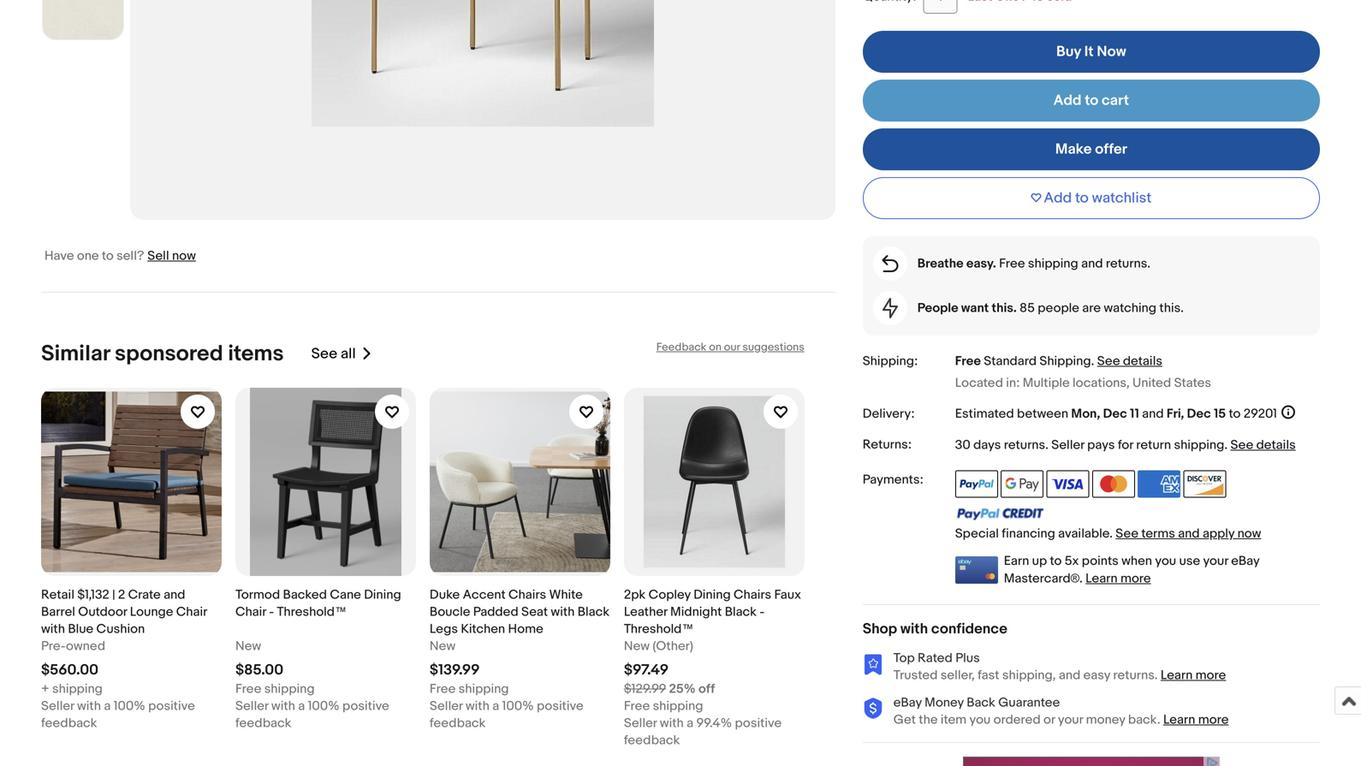 Task type: describe. For each thing, give the bounding box(es) containing it.
dining inside 2pk copley dining chairs faux leather midnight black - threshold™ new (other) $97.49 $129.99 25% off free shipping seller with a 99.4% positive feedback
[[694, 587, 731, 603]]

standard
[[984, 354, 1037, 369]]

you inside "ebay money back guarantee get the item you ordered or your money back. learn more"
[[970, 712, 991, 728]]

home
[[508, 622, 544, 637]]

see terms and apply now link
[[1116, 526, 1262, 542]]

shipping up people want this. 85 people are watching this.
[[1029, 256, 1079, 272]]

and for estimated between mon, dec 11 and fri, dec 15 to 29201
[[1143, 407, 1164, 422]]

make
[[1056, 141, 1092, 159]]

100% inside retail $1,132 | 2 crate and barrel outdoor lounge chair with blue cushion pre-owned $560.00 + shipping seller with a 100% positive feedback
[[114, 699, 145, 714]]

with down $139.99 text field
[[466, 699, 490, 714]]

get
[[894, 712, 916, 728]]

mastercard®.
[[1004, 571, 1083, 586]]

(other)
[[653, 639, 694, 654]]

shipping:
[[863, 354, 918, 369]]

ebay inside earn up to 5x points when you use your ebay mastercard®.
[[1232, 554, 1260, 569]]

seller inside retail $1,132 | 2 crate and barrel outdoor lounge chair with blue cushion pre-owned $560.00 + shipping seller with a 100% positive feedback
[[41, 699, 74, 714]]

kitchen
[[461, 622, 505, 637]]

similar
[[41, 341, 110, 367]]

and for retail $1,132 | 2 crate and barrel outdoor lounge chair with blue cushion pre-owned $560.00 + shipping seller with a 100% positive feedback
[[164, 587, 185, 603]]

$85.00
[[235, 662, 284, 680]]

are
[[1083, 301, 1101, 316]]

seat
[[522, 605, 548, 620]]

0 vertical spatial returns.
[[1106, 256, 1151, 272]]

ebay inside "ebay money back guarantee get the item you ordered or your money back. learn more"
[[894, 695, 922, 711]]

buy
[[1057, 43, 1082, 61]]

crate
[[128, 587, 161, 603]]

see up the 'locations,'
[[1098, 354, 1121, 369]]

new inside 2pk copley dining chairs faux leather midnight black - threshold™ new (other) $97.49 $129.99 25% off free shipping seller with a 99.4% positive feedback
[[624, 639, 650, 654]]

easy.
[[967, 256, 997, 272]]

free shipping text field for $85.00
[[235, 681, 315, 698]]

sell now link
[[148, 248, 196, 264]]

seller with a 100% positive feedback text field for $139.99
[[430, 698, 611, 732]]

shipping inside retail $1,132 | 2 crate and barrel outdoor lounge chair with blue cushion pre-owned $560.00 + shipping seller with a 100% positive feedback
[[52, 682, 103, 697]]

similar sponsored items
[[41, 341, 284, 367]]

fri,
[[1167, 407, 1185, 422]]

mon,
[[1072, 407, 1101, 422]]

positive inside 2pk copley dining chairs faux leather midnight black - threshold™ new (other) $97.49 $129.99 25% off free shipping seller with a 99.4% positive feedback
[[735, 716, 782, 731]]

rated
[[918, 651, 953, 666]]

seller inside 2pk copley dining chairs faux leather midnight black - threshold™ new (other) $97.49 $129.99 25% off free shipping seller with a 99.4% positive feedback
[[624, 716, 657, 731]]

financing
[[1002, 526, 1056, 542]]

seller with a 100% positive feedback text field for $560.00
[[41, 698, 222, 732]]

sell
[[148, 248, 169, 264]]

with details__icon image for breathe
[[882, 255, 899, 272]]

free right the easy.
[[1000, 256, 1026, 272]]

retail $1,132 | 2 crate and barrel outdoor lounge chair with blue cushion pre-owned $560.00 + shipping seller with a 100% positive feedback
[[41, 587, 207, 731]]

advertisement region
[[963, 757, 1220, 767]]

to left cart
[[1085, 92, 1099, 110]]

New text field
[[235, 638, 261, 655]]

|
[[112, 587, 115, 603]]

located
[[956, 376, 1004, 391]]

owned
[[66, 639, 105, 654]]

New text field
[[430, 638, 456, 655]]

seller inside duke accent chairs white boucle padded seat with black legs kitchen home new $139.99 free shipping seller with a 100% positive feedback
[[430, 699, 463, 714]]

learn more
[[1086, 571, 1152, 586]]

threshold™ inside tormod backed cane dining chair - threshold™
[[277, 605, 347, 620]]

feedback inside retail $1,132 | 2 crate and barrel outdoor lounge chair with blue cushion pre-owned $560.00 + shipping seller with a 100% positive feedback
[[41, 716, 97, 731]]

buy it now link
[[863, 31, 1321, 73]]

pays
[[1088, 438, 1116, 453]]

shipping inside 2pk copley dining chairs faux leather midnight black - threshold™ new (other) $97.49 $129.99 25% off free shipping seller with a 99.4% positive feedback
[[653, 699, 704, 714]]

make offer link
[[863, 129, 1321, 171]]

99.4%
[[697, 716, 732, 731]]

easy
[[1084, 668, 1111, 683]]

use
[[1180, 554, 1201, 569]]

a inside new $85.00 free shipping seller with a 100% positive feedback
[[298, 699, 305, 714]]

Pre-owned text field
[[41, 638, 105, 655]]

leather
[[624, 605, 668, 620]]

shop with confidence
[[863, 620, 1008, 638]]

Seller with a 99.4% positive feedback text field
[[624, 715, 805, 749]]

and for special financing available. see terms and apply now
[[1179, 526, 1200, 542]]

chairs inside duke accent chairs white boucle padded seat with black legs kitchen home new $139.99 free shipping seller with a 100% positive feedback
[[509, 587, 547, 603]]

your inside earn up to 5x points when you use your ebay mastercard®.
[[1204, 554, 1229, 569]]

duke accent chairs white boucle padded seat with black legs kitchen home new $139.99 free shipping seller with a 100% positive feedback
[[430, 587, 610, 731]]

see up when
[[1116, 526, 1139, 542]]

black inside duke accent chairs white boucle padded seat with black legs kitchen home new $139.99 free shipping seller with a 100% positive feedback
[[578, 605, 610, 620]]

delivery:
[[863, 407, 915, 422]]

with details__icon image for ebay
[[863, 698, 884, 720]]

free shipping text field for $139.99
[[430, 681, 509, 698]]

$1,132
[[77, 587, 109, 603]]

5x
[[1065, 554, 1080, 569]]

or
[[1044, 712, 1056, 728]]

white
[[549, 587, 583, 603]]

buy it now
[[1057, 43, 1127, 61]]

boucle
[[430, 605, 471, 620]]

up
[[1033, 554, 1048, 569]]

+
[[41, 682, 49, 697]]

ebay mastercard image
[[956, 556, 998, 584]]

lounge
[[130, 605, 173, 620]]

see details link for standard shipping . see details
[[1098, 354, 1163, 369]]

learn inside the top rated plus trusted seller, fast shipping, and easy returns. learn more
[[1161, 668, 1193, 683]]

$129.99
[[624, 682, 666, 697]]

a inside 2pk copley dining chairs faux leather midnight black - threshold™ new (other) $97.49 $129.99 25% off free shipping seller with a 99.4% positive feedback
[[687, 716, 694, 731]]

watchlist
[[1093, 189, 1152, 207]]

now
[[1097, 43, 1127, 61]]

apply
[[1203, 526, 1235, 542]]

duke
[[430, 587, 460, 603]]

feedback
[[657, 341, 707, 354]]

$560.00 text field
[[41, 662, 99, 680]]

with inside 2pk copley dining chairs faux leather midnight black - threshold™ new (other) $97.49 $129.99 25% off free shipping seller with a 99.4% positive feedback
[[660, 716, 684, 731]]

shipping down the 15
[[1175, 438, 1225, 453]]

return
[[1137, 438, 1172, 453]]

estimated
[[956, 407, 1015, 422]]

a inside duke accent chairs white boucle padded seat with black legs kitchen home new $139.99 free shipping seller with a 100% positive feedback
[[493, 699, 499, 714]]

1 this. from the left
[[992, 301, 1017, 316]]

with up top
[[901, 620, 929, 638]]

want
[[962, 301, 989, 316]]

seller with a 100% positive feedback text field for $85.00
[[235, 698, 416, 732]]

multiple
[[1023, 376, 1070, 391]]

in:
[[1007, 376, 1020, 391]]

shipping
[[1040, 354, 1092, 369]]

more inside "ebay money back guarantee get the item you ordered or your money back. learn more"
[[1199, 712, 1229, 728]]

to right the 15
[[1229, 407, 1241, 422]]

suggestions
[[743, 341, 805, 354]]

days
[[974, 438, 1002, 453]]

accent
[[463, 587, 506, 603]]

add to cart link
[[863, 80, 1321, 122]]

retail
[[41, 587, 74, 603]]

make offer
[[1056, 141, 1128, 159]]

you inside earn up to 5x points when you use your ebay mastercard®.
[[1156, 554, 1177, 569]]

2 this. from the left
[[1160, 301, 1184, 316]]

feedback on our suggestions
[[657, 341, 805, 354]]

top
[[894, 651, 915, 666]]

25%
[[669, 682, 696, 697]]

11
[[1131, 407, 1140, 422]]

back.
[[1129, 712, 1161, 728]]

ebay money back guarantee get the item you ordered or your money back. learn more
[[894, 695, 1229, 728]]

discover image
[[1184, 471, 1227, 498]]

one
[[77, 248, 99, 264]]

with details__icon image for people
[[883, 298, 898, 319]]

standard shipping . see details
[[984, 354, 1163, 369]]

$85.00 text field
[[235, 662, 284, 680]]

feedback inside duke accent chairs white boucle padded seat with black legs kitchen home new $139.99 free shipping seller with a 100% positive feedback
[[430, 716, 486, 731]]

100% inside new $85.00 free shipping seller with a 100% positive feedback
[[308, 699, 340, 714]]

and up are
[[1082, 256, 1104, 272]]

0 vertical spatial details
[[1124, 354, 1163, 369]]

shipping inside duke accent chairs white boucle padded seat with black legs kitchen home new $139.99 free shipping seller with a 100% positive feedback
[[459, 682, 509, 697]]

seller,
[[941, 668, 975, 683]]

barrel
[[41, 605, 75, 620]]

breathe
[[918, 256, 964, 272]]



Task type: locate. For each thing, give the bounding box(es) containing it.
add for add to watchlist
[[1044, 189, 1072, 207]]

with down + shipping text box
[[77, 699, 101, 714]]

1 horizontal spatial threshold™
[[624, 622, 694, 637]]

with up pre-
[[41, 622, 65, 637]]

learn
[[1086, 571, 1118, 586], [1161, 668, 1193, 683], [1164, 712, 1196, 728]]

for
[[1118, 438, 1134, 453]]

new up the $97.49 text box
[[624, 639, 650, 654]]

1 dining from the left
[[364, 587, 401, 603]]

0 horizontal spatial details
[[1124, 354, 1163, 369]]

1 vertical spatial more
[[1196, 668, 1227, 683]]

shipping down $139.99 text field
[[459, 682, 509, 697]]

previous price $129.99 25% off text field
[[624, 681, 715, 698]]

positive inside retail $1,132 | 2 crate and barrel outdoor lounge chair with blue cushion pre-owned $560.00 + shipping seller with a 100% positive feedback
[[148, 699, 195, 714]]

1 chair from the left
[[176, 605, 207, 620]]

with details__icon image left people
[[883, 298, 898, 319]]

to right one
[[102, 248, 114, 264]]

chairs up the seat
[[509, 587, 547, 603]]

. down the 15
[[1225, 438, 1228, 453]]

shipping down $85.00 text field
[[264, 682, 315, 697]]

see details link up united
[[1098, 354, 1163, 369]]

and up use
[[1179, 526, 1200, 542]]

1 horizontal spatial ebay
[[1232, 554, 1260, 569]]

0 horizontal spatial 100%
[[114, 699, 145, 714]]

1 horizontal spatial chairs
[[734, 587, 772, 603]]

midnight
[[671, 605, 722, 620]]

1 horizontal spatial 100%
[[308, 699, 340, 714]]

states
[[1175, 376, 1212, 391]]

terms
[[1142, 526, 1176, 542]]

sell?
[[117, 248, 144, 264]]

chair inside retail $1,132 | 2 crate and barrel outdoor lounge chair with blue cushion pre-owned $560.00 + shipping seller with a 100% positive feedback
[[176, 605, 207, 620]]

1 vertical spatial learn
[[1161, 668, 1193, 683]]

learn right back.
[[1164, 712, 1196, 728]]

2 100% from the left
[[308, 699, 340, 714]]

0 horizontal spatial new
[[235, 639, 261, 654]]

returns. up watching
[[1106, 256, 1151, 272]]

new up $85.00 text field
[[235, 639, 261, 654]]

seller with a 100% positive feedback text field down $85.00 text field
[[235, 698, 416, 732]]

1 horizontal spatial your
[[1204, 554, 1229, 569]]

tormod backed cane dining chair - threshold™
[[235, 587, 401, 620]]

free inside 2pk copley dining chairs faux leather midnight black - threshold™ new (other) $97.49 $129.99 25% off free shipping seller with a 99.4% positive feedback
[[624, 699, 650, 714]]

chair right lounge
[[176, 605, 207, 620]]

2 new from the left
[[430, 639, 456, 654]]

free up located at the right of page
[[956, 354, 981, 369]]

chair inside tormod backed cane dining chair - threshold™
[[235, 605, 266, 620]]

watching
[[1104, 301, 1157, 316]]

items
[[228, 341, 284, 367]]

1 - from the left
[[269, 605, 274, 620]]

- inside tormod backed cane dining chair - threshold™
[[269, 605, 274, 620]]

special
[[956, 526, 999, 542]]

.
[[1092, 354, 1095, 369], [1046, 438, 1049, 453], [1225, 438, 1228, 453]]

1 vertical spatial learn more link
[[1161, 668, 1227, 683]]

to left 5x
[[1050, 554, 1062, 569]]

3 seller with a 100% positive feedback text field from the left
[[430, 698, 611, 732]]

with down white
[[551, 605, 575, 620]]

with down free shipping text box
[[660, 716, 684, 731]]

$139.99 text field
[[430, 662, 480, 680]]

legs
[[430, 622, 458, 637]]

0 vertical spatial more
[[1121, 571, 1152, 586]]

on
[[709, 341, 722, 354]]

your right use
[[1204, 554, 1229, 569]]

black
[[578, 605, 610, 620], [725, 605, 757, 620]]

a
[[104, 699, 111, 714], [298, 699, 305, 714], [493, 699, 499, 714], [687, 716, 694, 731]]

0 vertical spatial learn
[[1086, 571, 1118, 586]]

1 vertical spatial add
[[1044, 189, 1072, 207]]

1 horizontal spatial this.
[[1160, 301, 1184, 316]]

ebay down the "apply"
[[1232, 554, 1260, 569]]

0 horizontal spatial black
[[578, 605, 610, 620]]

dining right cane
[[364, 587, 401, 603]]

1 100% from the left
[[114, 699, 145, 714]]

united
[[1133, 376, 1172, 391]]

1 horizontal spatial details
[[1257, 438, 1296, 453]]

seller inside new $85.00 free shipping seller with a 100% positive feedback
[[235, 699, 269, 714]]

1 dec from the left
[[1104, 407, 1128, 422]]

to left watchlist
[[1076, 189, 1089, 207]]

trusted
[[894, 668, 938, 683]]

a inside retail $1,132 | 2 crate and barrel outdoor lounge chair with blue cushion pre-owned $560.00 + shipping seller with a 100% positive feedback
[[104, 699, 111, 714]]

Quantity: text field
[[924, 0, 958, 14]]

seller with a 100% positive feedback text field down $139.99 on the left
[[430, 698, 611, 732]]

located in: multiple locations, united states
[[956, 376, 1212, 391]]

1 horizontal spatial seller with a 100% positive feedback text field
[[235, 698, 416, 732]]

now
[[172, 248, 196, 264], [1238, 526, 1262, 542]]

0 vertical spatial add
[[1054, 92, 1082, 110]]

confidence
[[932, 620, 1008, 638]]

100%
[[114, 699, 145, 714], [308, 699, 340, 714], [502, 699, 534, 714]]

1 vertical spatial threshold™
[[624, 622, 694, 637]]

feedback down free shipping text box
[[624, 733, 680, 748]]

1 black from the left
[[578, 605, 610, 620]]

dec
[[1104, 407, 1128, 422], [1188, 407, 1212, 422]]

have one to sell? sell now
[[45, 248, 196, 264]]

0 horizontal spatial chairs
[[509, 587, 547, 603]]

learn right easy
[[1161, 668, 1193, 683]]

you down back
[[970, 712, 991, 728]]

0 horizontal spatial dining
[[364, 587, 401, 603]]

the
[[919, 712, 938, 728]]

1 vertical spatial you
[[970, 712, 991, 728]]

seller down +
[[41, 699, 74, 714]]

chairs left faux
[[734, 587, 772, 603]]

New (Other) text field
[[624, 638, 694, 655]]

your
[[1204, 554, 1229, 569], [1059, 712, 1084, 728]]

1 horizontal spatial chair
[[235, 605, 266, 620]]

dec left the 15
[[1188, 407, 1212, 422]]

shipping down $560.00 text box at left
[[52, 682, 103, 697]]

0 horizontal spatial ebay
[[894, 695, 922, 711]]

add to cart
[[1054, 92, 1130, 110]]

1 horizontal spatial now
[[1238, 526, 1262, 542]]

top rated plus trusted seller, fast shipping, and easy returns. learn more
[[894, 651, 1227, 683]]

free down $139.99 text field
[[430, 682, 456, 697]]

with details__icon image left breathe
[[882, 255, 899, 272]]

2 - from the left
[[760, 605, 765, 620]]

2 seller with a 100% positive feedback text field from the left
[[235, 698, 416, 732]]

1 horizontal spatial new
[[430, 639, 456, 654]]

1 vertical spatial see details link
[[1231, 438, 1296, 453]]

with details__icon image left top
[[863, 654, 884, 675]]

1 horizontal spatial free shipping text field
[[430, 681, 509, 698]]

your inside "ebay money back guarantee get the item you ordered or your money back. learn more"
[[1059, 712, 1084, 728]]

0 vertical spatial threshold™
[[277, 605, 347, 620]]

and inside retail $1,132 | 2 crate and barrel outdoor lounge chair with blue cushion pre-owned $560.00 + shipping seller with a 100% positive feedback
[[164, 587, 185, 603]]

0 horizontal spatial see details link
[[1098, 354, 1163, 369]]

- right midnight
[[760, 605, 765, 620]]

paypal credit image
[[956, 507, 1045, 521]]

seller down free shipping text box
[[624, 716, 657, 731]]

master card image
[[1093, 471, 1136, 498]]

- inside 2pk copley dining chairs faux leather midnight black - threshold™ new (other) $97.49 $129.99 25% off free shipping seller with a 99.4% positive feedback
[[760, 605, 765, 620]]

free down $129.99
[[624, 699, 650, 714]]

shop
[[863, 620, 898, 638]]

0 horizontal spatial you
[[970, 712, 991, 728]]

seller down $139.99 text field
[[430, 699, 463, 714]]

+ shipping text field
[[41, 681, 103, 698]]

now right the "apply"
[[1238, 526, 1262, 542]]

1 vertical spatial ebay
[[894, 695, 922, 711]]

google pay image
[[1001, 471, 1044, 498]]

padded
[[473, 605, 519, 620]]

threshold™ down backed at left
[[277, 605, 347, 620]]

dining
[[364, 587, 401, 603], [694, 587, 731, 603]]

feedback inside 2pk copley dining chairs faux leather midnight black - threshold™ new (other) $97.49 $129.99 25% off free shipping seller with a 99.4% positive feedback
[[624, 733, 680, 748]]

Free shipping text field
[[235, 681, 315, 698], [430, 681, 509, 698]]

2 horizontal spatial 100%
[[502, 699, 534, 714]]

2 horizontal spatial new
[[624, 639, 650, 654]]

black right midnight
[[725, 605, 757, 620]]

Seller with a 100% positive feedback text field
[[41, 698, 222, 732], [235, 698, 416, 732], [430, 698, 611, 732]]

1 horizontal spatial .
[[1092, 354, 1095, 369]]

add to watchlist button
[[863, 177, 1321, 219]]

with
[[551, 605, 575, 620], [901, 620, 929, 638], [41, 622, 65, 637], [77, 699, 101, 714], [271, 699, 295, 714], [466, 699, 490, 714], [660, 716, 684, 731]]

with inside new $85.00 free shipping seller with a 100% positive feedback
[[271, 699, 295, 714]]

see all link
[[311, 341, 373, 367]]

see down 29201
[[1231, 438, 1254, 453]]

money
[[1087, 712, 1126, 728]]

shipping
[[1029, 256, 1079, 272], [1175, 438, 1225, 453], [52, 682, 103, 697], [264, 682, 315, 697], [459, 682, 509, 697], [653, 699, 704, 714]]

learn down points
[[1086, 571, 1118, 586]]

$97.49 text field
[[624, 662, 669, 680]]

add for add to cart
[[1054, 92, 1082, 110]]

and left easy
[[1059, 668, 1081, 683]]

paypal image
[[956, 471, 998, 498]]

1 seller with a 100% positive feedback text field from the left
[[41, 698, 222, 732]]

seller down $85.00
[[235, 699, 269, 714]]

1 free shipping text field from the left
[[235, 681, 315, 698]]

new inside new $85.00 free shipping seller with a 100% positive feedback
[[235, 639, 261, 654]]

2 chair from the left
[[235, 605, 266, 620]]

1 horizontal spatial black
[[725, 605, 757, 620]]

blue
[[68, 622, 94, 637]]

feedback down + shipping text box
[[41, 716, 97, 731]]

new inside duke accent chairs white boucle padded seat with black legs kitchen home new $139.99 free shipping seller with a 100% positive feedback
[[430, 639, 456, 654]]

learn more link for trusted seller, fast shipping, and easy returns.
[[1161, 668, 1227, 683]]

feedback down $85.00
[[235, 716, 292, 731]]

cart
[[1102, 92, 1130, 110]]

feedback down $139.99 on the left
[[430, 716, 486, 731]]

0 horizontal spatial seller with a 100% positive feedback text field
[[41, 698, 222, 732]]

threshold™ up new (other) text box
[[624, 622, 694, 637]]

copley
[[649, 587, 691, 603]]

free down $85.00
[[235, 682, 262, 697]]

0 vertical spatial you
[[1156, 554, 1177, 569]]

0 vertical spatial your
[[1204, 554, 1229, 569]]

all
[[341, 345, 356, 363]]

30 days returns . seller pays for return shipping . see details
[[956, 438, 1296, 453]]

0 horizontal spatial .
[[1046, 438, 1049, 453]]

feedback on our suggestions link
[[657, 341, 805, 354]]

special financing available. see terms and apply now
[[956, 526, 1262, 542]]

0 horizontal spatial free shipping text field
[[235, 681, 315, 698]]

learn inside "ebay money back guarantee get the item you ordered or your money back. learn more"
[[1164, 712, 1196, 728]]

and inside the top rated plus trusted seller, fast shipping, and easy returns. learn more
[[1059, 668, 1081, 683]]

returns. inside the top rated plus trusted seller, fast shipping, and easy returns. learn more
[[1114, 668, 1158, 683]]

chair down tormod
[[235, 605, 266, 620]]

free shipping text field down $85.00
[[235, 681, 315, 698]]

dec left the 11
[[1104, 407, 1128, 422]]

0 horizontal spatial dec
[[1104, 407, 1128, 422]]

and right the 11
[[1143, 407, 1164, 422]]

visa image
[[1047, 471, 1090, 498]]

cane
[[330, 587, 361, 603]]

add inside "button"
[[1044, 189, 1072, 207]]

this. left 85 at the top of page
[[992, 301, 1017, 316]]

see details link
[[1098, 354, 1163, 369], [1231, 438, 1296, 453]]

- down tormod
[[269, 605, 274, 620]]

3 100% from the left
[[502, 699, 534, 714]]

2 dining from the left
[[694, 587, 731, 603]]

chairs inside 2pk copley dining chairs faux leather midnight black - threshold™ new (other) $97.49 $129.99 25% off free shipping seller with a 99.4% positive feedback
[[734, 587, 772, 603]]

new $85.00 free shipping seller with a 100% positive feedback
[[235, 639, 392, 731]]

shipping inside new $85.00 free shipping seller with a 100% positive feedback
[[264, 682, 315, 697]]

and up lounge
[[164, 587, 185, 603]]

1 horizontal spatial -
[[760, 605, 765, 620]]

you
[[1156, 554, 1177, 569], [970, 712, 991, 728]]

chair
[[176, 605, 207, 620], [235, 605, 266, 620]]

29201
[[1244, 407, 1278, 422]]

free inside duke accent chairs white boucle padded seat with black legs kitchen home new $139.99 free shipping seller with a 100% positive feedback
[[430, 682, 456, 697]]

2 horizontal spatial seller with a 100% positive feedback text field
[[430, 698, 611, 732]]

1 vertical spatial details
[[1257, 438, 1296, 453]]

with details__icon image left get
[[863, 698, 884, 720]]

american express image
[[1138, 471, 1181, 498]]

add down the make
[[1044, 189, 1072, 207]]

positive inside new $85.00 free shipping seller with a 100% positive feedback
[[343, 699, 389, 714]]

when
[[1122, 554, 1153, 569]]

black inside 2pk copley dining chairs faux leather midnight black - threshold™ new (other) $97.49 $129.99 25% off free shipping seller with a 99.4% positive feedback
[[725, 605, 757, 620]]

dining up midnight
[[694, 587, 731, 603]]

see details link for 30 days returns . seller pays for return shipping . see details
[[1231, 438, 1296, 453]]

this. right watching
[[1160, 301, 1184, 316]]

0 horizontal spatial your
[[1059, 712, 1084, 728]]

1 horizontal spatial see details link
[[1231, 438, 1296, 453]]

learn more link for get the item you ordered or your money back.
[[1164, 712, 1229, 728]]

positive inside duke accent chairs white boucle padded seat with black legs kitchen home new $139.99 free shipping seller with a 100% positive feedback
[[537, 699, 584, 714]]

see details link down 29201
[[1231, 438, 1296, 453]]

to inside "button"
[[1076, 189, 1089, 207]]

available.
[[1059, 526, 1113, 542]]

feedback inside new $85.00 free shipping seller with a 100% positive feedback
[[235, 716, 292, 731]]

0 vertical spatial see details link
[[1098, 354, 1163, 369]]

. up the 'locations,'
[[1092, 354, 1095, 369]]

free inside new $85.00 free shipping seller with a 100% positive feedback
[[235, 682, 262, 697]]

1 vertical spatial your
[[1059, 712, 1084, 728]]

0 horizontal spatial -
[[269, 605, 274, 620]]

0 horizontal spatial chair
[[176, 605, 207, 620]]

faux
[[775, 587, 802, 603]]

sponsored
[[115, 341, 223, 367]]

1 horizontal spatial you
[[1156, 554, 1177, 569]]

to inside earn up to 5x points when you use your ebay mastercard®.
[[1050, 554, 1062, 569]]

0 horizontal spatial now
[[172, 248, 196, 264]]

1 horizontal spatial dec
[[1188, 407, 1212, 422]]

0 vertical spatial now
[[172, 248, 196, 264]]

your right or
[[1059, 712, 1084, 728]]

Free shipping text field
[[624, 698, 704, 715]]

now right sell
[[172, 248, 196, 264]]

ebay up get
[[894, 695, 922, 711]]

1 vertical spatial now
[[1238, 526, 1262, 542]]

0 vertical spatial learn more link
[[1086, 571, 1152, 586]]

see left the all
[[311, 345, 338, 363]]

with details__icon image for top
[[863, 654, 884, 675]]

returns:
[[863, 437, 912, 453]]

more inside the top rated plus trusted seller, fast shipping, and easy returns. learn more
[[1196, 668, 1227, 683]]

2 free shipping text field from the left
[[430, 681, 509, 698]]

dining inside tormod backed cane dining chair - threshold™
[[364, 587, 401, 603]]

free shipping text field down $139.99 text field
[[430, 681, 509, 698]]

details up united
[[1124, 354, 1163, 369]]

0 horizontal spatial this.
[[992, 301, 1017, 316]]

estimated between mon, dec 11 and fri, dec 15 to 29201
[[956, 407, 1278, 422]]

points
[[1082, 554, 1119, 569]]

2 dec from the left
[[1188, 407, 1212, 422]]

. down between
[[1046, 438, 1049, 453]]

have
[[45, 248, 74, 264]]

1 vertical spatial returns.
[[1114, 668, 1158, 683]]

shipping down 25%
[[653, 699, 704, 714]]

you left use
[[1156, 554, 1177, 569]]

outdoor
[[78, 605, 127, 620]]

2 vertical spatial more
[[1199, 712, 1229, 728]]

see all
[[311, 345, 356, 363]]

with details__icon image
[[882, 255, 899, 272], [883, 298, 898, 319], [863, 654, 884, 675], [863, 698, 884, 720]]

3 new from the left
[[624, 639, 650, 654]]

2 vertical spatial learn
[[1164, 712, 1196, 728]]

2 black from the left
[[725, 605, 757, 620]]

it
[[1085, 43, 1094, 61]]

2pk copley dining chairs faux leather midnight black - threshold™ new (other) $97.49 $129.99 25% off free shipping seller with a 99.4% positive feedback
[[624, 587, 802, 748]]

See all text field
[[311, 345, 356, 363]]

this.
[[992, 301, 1017, 316], [1160, 301, 1184, 316]]

item
[[941, 712, 967, 728]]

add left cart
[[1054, 92, 1082, 110]]

details down 29201
[[1257, 438, 1296, 453]]

0 horizontal spatial threshold™
[[277, 605, 347, 620]]

our
[[724, 341, 740, 354]]

seller left pays
[[1052, 438, 1085, 453]]

people want this. 85 people are watching this.
[[918, 301, 1184, 316]]

2 chairs from the left
[[734, 587, 772, 603]]

add
[[1054, 92, 1082, 110], [1044, 189, 1072, 207]]

1 new from the left
[[235, 639, 261, 654]]

with down $85.00 text field
[[271, 699, 295, 714]]

returns. right easy
[[1114, 668, 1158, 683]]

$560.00
[[41, 662, 99, 680]]

2 horizontal spatial .
[[1225, 438, 1228, 453]]

shipping,
[[1003, 668, 1056, 683]]

1 chairs from the left
[[509, 587, 547, 603]]

2 vertical spatial learn more link
[[1164, 712, 1229, 728]]

payments:
[[863, 473, 924, 488]]

ebay
[[1232, 554, 1260, 569], [894, 695, 922, 711]]

0 vertical spatial ebay
[[1232, 554, 1260, 569]]

threshold™ inside 2pk copley dining chairs faux leather midnight black - threshold™ new (other) $97.49 $129.99 25% off free shipping seller with a 99.4% positive feedback
[[624, 622, 694, 637]]

black down white
[[578, 605, 610, 620]]

seller with a 100% positive feedback text field down $560.00
[[41, 698, 222, 732]]

1 horizontal spatial dining
[[694, 587, 731, 603]]

100% inside duke accent chairs white boucle padded seat with black legs kitchen home new $139.99 free shipping seller with a 100% positive feedback
[[502, 699, 534, 714]]

new down legs
[[430, 639, 456, 654]]



Task type: vqa. For each thing, say whether or not it's contained in the screenshot.


